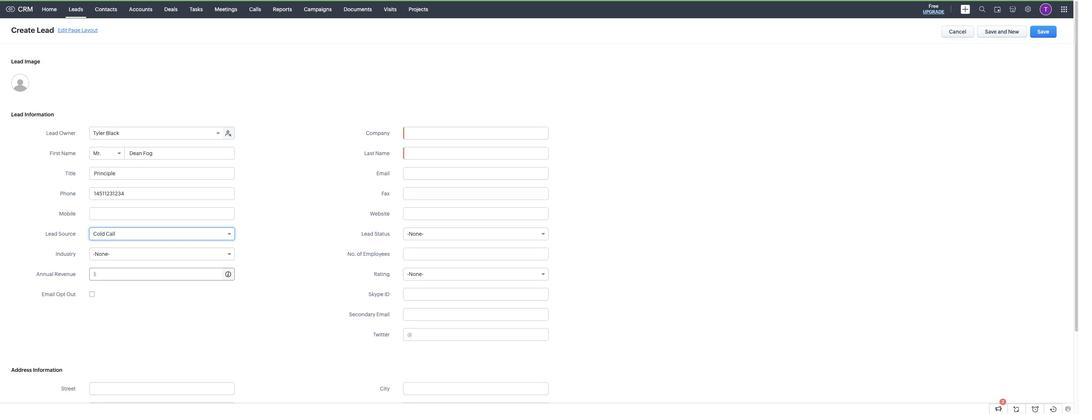 Task type: describe. For each thing, give the bounding box(es) containing it.
name for last name
[[376, 151, 390, 156]]

image image
[[11, 74, 29, 92]]

create lead edit page layout
[[11, 26, 98, 34]]

reports
[[273, 6, 292, 12]]

tasks link
[[184, 0, 209, 18]]

save and new button
[[978, 26, 1028, 38]]

free upgrade
[[924, 3, 945, 15]]

deals link
[[158, 0, 184, 18]]

-none- for industry
[[93, 251, 110, 257]]

$
[[93, 272, 97, 277]]

campaigns
[[304, 6, 332, 12]]

black
[[106, 130, 119, 136]]

2
[[1002, 400, 1005, 404]]

source
[[58, 231, 76, 237]]

crm
[[18, 5, 33, 13]]

-none- field for rating
[[403, 268, 549, 281]]

Tyler Black field
[[90, 127, 223, 139]]

first name
[[50, 151, 76, 156]]

employees
[[363, 251, 390, 257]]

tyler
[[93, 130, 105, 136]]

- for rating
[[407, 272, 409, 277]]

visits link
[[378, 0, 403, 18]]

-none- field for industry
[[89, 248, 235, 261]]

page
[[68, 27, 80, 33]]

rating
[[374, 272, 390, 277]]

reports link
[[267, 0, 298, 18]]

leads
[[69, 6, 83, 12]]

create menu element
[[957, 0, 975, 18]]

status
[[375, 231, 390, 237]]

lead for lead status
[[362, 231, 374, 237]]

projects link
[[403, 0, 434, 18]]

save button
[[1031, 26, 1057, 38]]

new
[[1009, 29, 1020, 35]]

no. of employees
[[348, 251, 390, 257]]

secondary
[[349, 312, 376, 318]]

lead left edit
[[37, 26, 54, 34]]

none- for rating
[[409, 272, 424, 277]]

call
[[106, 231, 115, 237]]

documents
[[344, 6, 372, 12]]

campaigns link
[[298, 0, 338, 18]]

industry
[[56, 251, 76, 257]]

visits
[[384, 6, 397, 12]]

lead for lead owner
[[46, 130, 58, 136]]

free
[[929, 3, 939, 9]]

opt
[[56, 292, 65, 298]]

first
[[50, 151, 60, 156]]

edit
[[58, 27, 67, 33]]

phone
[[60, 191, 76, 197]]

profile image
[[1041, 3, 1052, 15]]

lead for lead information
[[11, 112, 23, 118]]

none- for industry
[[95, 251, 110, 257]]

id
[[385, 292, 390, 298]]

-none- for lead status
[[407, 231, 424, 237]]

meetings link
[[209, 0, 243, 18]]

street
[[61, 386, 76, 392]]

mr.
[[93, 151, 101, 156]]

name for first name
[[61, 151, 76, 156]]

calendar image
[[995, 6, 1001, 12]]

title
[[65, 171, 76, 177]]

tyler black
[[93, 130, 119, 136]]

none- for lead status
[[409, 231, 424, 237]]

cancel button
[[942, 26, 975, 38]]

accounts link
[[123, 0, 158, 18]]

email for email
[[377, 171, 390, 177]]

layout
[[81, 27, 98, 33]]

cold call
[[93, 231, 115, 237]]

- for industry
[[93, 251, 95, 257]]

skype id
[[369, 292, 390, 298]]

contacts link
[[89, 0, 123, 18]]

and
[[998, 29, 1008, 35]]



Task type: vqa. For each thing, say whether or not it's contained in the screenshot.
Mobile
yes



Task type: locate. For each thing, give the bounding box(es) containing it.
1 horizontal spatial name
[[376, 151, 390, 156]]

0 vertical spatial -none- field
[[403, 228, 549, 241]]

information
[[25, 112, 54, 118], [33, 368, 62, 373]]

none-
[[409, 231, 424, 237], [95, 251, 110, 257], [409, 272, 424, 277]]

lead left owner
[[46, 130, 58, 136]]

name
[[61, 151, 76, 156], [376, 151, 390, 156]]

2 vertical spatial -
[[407, 272, 409, 277]]

mobile
[[59, 211, 76, 217]]

email
[[377, 171, 390, 177], [42, 292, 55, 298], [377, 312, 390, 318]]

calls
[[249, 6, 261, 12]]

1 vertical spatial -
[[93, 251, 95, 257]]

0 vertical spatial -none-
[[407, 231, 424, 237]]

-none- right 'status'
[[407, 231, 424, 237]]

lead left source
[[45, 231, 57, 237]]

1 name from the left
[[61, 151, 76, 156]]

1 horizontal spatial save
[[1038, 29, 1050, 35]]

lead information
[[11, 112, 54, 118]]

owner
[[59, 130, 76, 136]]

- right 'status'
[[407, 231, 409, 237]]

-none- down cold
[[93, 251, 110, 257]]

-
[[407, 231, 409, 237], [93, 251, 95, 257], [407, 272, 409, 277]]

2 vertical spatial email
[[377, 312, 390, 318]]

lead
[[37, 26, 54, 34], [11, 59, 23, 65], [11, 112, 23, 118], [46, 130, 58, 136], [45, 231, 57, 237], [362, 231, 374, 237]]

profile element
[[1036, 0, 1057, 18]]

@
[[407, 332, 412, 338]]

out
[[67, 292, 76, 298]]

0 vertical spatial none-
[[409, 231, 424, 237]]

calls link
[[243, 0, 267, 18]]

1 vertical spatial information
[[33, 368, 62, 373]]

company
[[366, 130, 390, 136]]

email opt out
[[42, 292, 76, 298]]

none- down 'cold call'
[[95, 251, 110, 257]]

- for lead status
[[407, 231, 409, 237]]

no.
[[348, 251, 356, 257]]

-none- field for lead status
[[403, 228, 549, 241]]

projects
[[409, 6, 428, 12]]

contacts
[[95, 6, 117, 12]]

save and new
[[986, 29, 1020, 35]]

0 vertical spatial information
[[25, 112, 54, 118]]

leads link
[[63, 0, 89, 18]]

2 vertical spatial none-
[[409, 272, 424, 277]]

0 horizontal spatial save
[[986, 29, 997, 35]]

0 vertical spatial -
[[407, 231, 409, 237]]

annual
[[36, 272, 54, 277]]

last name
[[365, 151, 390, 156]]

lead image
[[11, 59, 40, 65]]

- up $
[[93, 251, 95, 257]]

image
[[25, 59, 40, 65]]

documents link
[[338, 0, 378, 18]]

deals
[[164, 6, 178, 12]]

tasks
[[190, 6, 203, 12]]

1 vertical spatial -none- field
[[89, 248, 235, 261]]

search image
[[980, 6, 986, 12]]

2 vertical spatial -none-
[[407, 272, 424, 277]]

lead owner
[[46, 130, 76, 136]]

save for save and new
[[986, 29, 997, 35]]

save down the "profile" element
[[1038, 29, 1050, 35]]

email up fax
[[377, 171, 390, 177]]

last
[[365, 151, 374, 156]]

meetings
[[215, 6, 237, 12]]

email left opt
[[42, 292, 55, 298]]

0 horizontal spatial name
[[61, 151, 76, 156]]

fax
[[382, 191, 390, 197]]

revenue
[[55, 272, 76, 277]]

information for address information
[[33, 368, 62, 373]]

lead down image
[[11, 112, 23, 118]]

city
[[380, 386, 390, 392]]

annual revenue
[[36, 272, 76, 277]]

create
[[11, 26, 35, 34]]

save left and at the right
[[986, 29, 997, 35]]

Cold Call field
[[89, 228, 235, 241]]

home
[[42, 6, 57, 12]]

information up lead owner
[[25, 112, 54, 118]]

information for lead information
[[25, 112, 54, 118]]

information right address
[[33, 368, 62, 373]]

lead left 'status'
[[362, 231, 374, 237]]

email up "twitter"
[[377, 312, 390, 318]]

website
[[370, 211, 390, 217]]

address information
[[11, 368, 62, 373]]

home link
[[36, 0, 63, 18]]

lead for lead image
[[11, 59, 23, 65]]

-none- right rating
[[407, 272, 424, 277]]

edit page layout link
[[58, 27, 98, 33]]

Mr. field
[[90, 148, 125, 159]]

cancel
[[950, 29, 967, 35]]

1 vertical spatial -none-
[[93, 251, 110, 257]]

save for save
[[1038, 29, 1050, 35]]

-None- field
[[403, 228, 549, 241], [89, 248, 235, 261], [403, 268, 549, 281]]

upgrade
[[924, 9, 945, 15]]

skype
[[369, 292, 384, 298]]

lead status
[[362, 231, 390, 237]]

None text field
[[404, 127, 549, 139], [403, 147, 549, 160], [125, 148, 234, 159], [403, 167, 549, 180], [89, 187, 235, 200], [403, 187, 549, 200], [98, 269, 234, 280], [403, 288, 549, 301], [403, 308, 549, 321], [413, 329, 549, 341], [89, 383, 235, 396], [403, 403, 549, 415], [404, 127, 549, 139], [403, 147, 549, 160], [125, 148, 234, 159], [403, 167, 549, 180], [89, 187, 235, 200], [403, 187, 549, 200], [98, 269, 234, 280], [403, 288, 549, 301], [403, 308, 549, 321], [413, 329, 549, 341], [89, 383, 235, 396], [403, 403, 549, 415]]

1 save from the left
[[986, 29, 997, 35]]

2 name from the left
[[376, 151, 390, 156]]

address
[[11, 368, 32, 373]]

none- right 'status'
[[409, 231, 424, 237]]

lead left image
[[11, 59, 23, 65]]

None text field
[[89, 167, 235, 180], [89, 208, 235, 220], [403, 208, 549, 220], [403, 248, 549, 261], [403, 383, 549, 396], [89, 403, 235, 415], [89, 167, 235, 180], [89, 208, 235, 220], [403, 208, 549, 220], [403, 248, 549, 261], [403, 383, 549, 396], [89, 403, 235, 415]]

accounts
[[129, 6, 153, 12]]

none- right rating
[[409, 272, 424, 277]]

name right last
[[376, 151, 390, 156]]

lead for lead source
[[45, 231, 57, 237]]

email for email opt out
[[42, 292, 55, 298]]

lead source
[[45, 231, 76, 237]]

name right first
[[61, 151, 76, 156]]

2 save from the left
[[1038, 29, 1050, 35]]

of
[[357, 251, 362, 257]]

twitter
[[373, 332, 390, 338]]

cold
[[93, 231, 105, 237]]

secondary email
[[349, 312, 390, 318]]

1 vertical spatial email
[[42, 292, 55, 298]]

save inside button
[[986, 29, 997, 35]]

None field
[[404, 127, 549, 139]]

save inside "button"
[[1038, 29, 1050, 35]]

search element
[[975, 0, 990, 18]]

-none- for rating
[[407, 272, 424, 277]]

0 vertical spatial email
[[377, 171, 390, 177]]

crm link
[[6, 5, 33, 13]]

2 vertical spatial -none- field
[[403, 268, 549, 281]]

1 vertical spatial none-
[[95, 251, 110, 257]]

- right rating
[[407, 272, 409, 277]]

create menu image
[[961, 5, 971, 14]]



